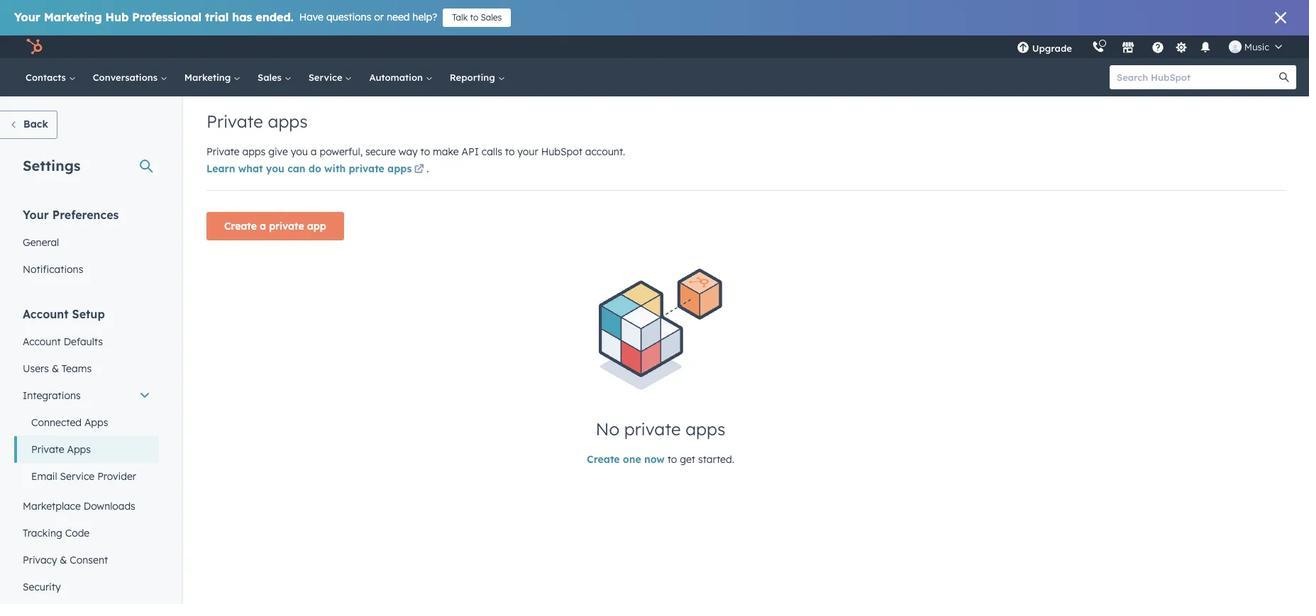 Task type: locate. For each thing, give the bounding box(es) containing it.
create one now button
[[587, 451, 665, 468]]

account defaults link
[[14, 329, 159, 356]]

1 vertical spatial sales
[[258, 72, 284, 83]]

notifications link
[[14, 256, 159, 283]]

menu item
[[1083, 35, 1085, 58]]

teams
[[62, 363, 92, 376]]

& right privacy
[[60, 554, 67, 567]]

your up hubspot icon
[[14, 10, 40, 24]]

private up now
[[625, 419, 681, 440]]

1 account from the top
[[23, 307, 69, 322]]

learn what you can do with private apps link
[[207, 162, 427, 179]]

apps inside private apps link
[[67, 444, 91, 456]]

0 horizontal spatial sales
[[258, 72, 284, 83]]

preferences
[[52, 208, 119, 222]]

get
[[680, 453, 696, 466]]

upgrade image
[[1017, 42, 1030, 55]]

help?
[[413, 11, 437, 23]]

1 link opens in a new window image from the top
[[414, 162, 424, 179]]

marketplace downloads link
[[14, 493, 159, 520]]

1 horizontal spatial a
[[311, 146, 317, 158]]

email service provider link
[[14, 464, 159, 491]]

back link
[[0, 111, 57, 139]]

to left get
[[668, 453, 677, 466]]

your
[[14, 10, 40, 24], [23, 208, 49, 222]]

0 vertical spatial &
[[52, 363, 59, 376]]

1 vertical spatial create
[[587, 453, 620, 466]]

no private apps alert
[[207, 269, 1115, 468]]

marketing left hub
[[44, 10, 102, 24]]

trial
[[205, 10, 229, 24]]

apps up private apps link
[[84, 417, 108, 429]]

apps up what at the left of page
[[242, 146, 266, 158]]

account up 'account defaults' on the bottom left of the page
[[23, 307, 69, 322]]

1 horizontal spatial service
[[309, 72, 345, 83]]

you down 'give'
[[266, 163, 285, 175]]

0 horizontal spatial marketing
[[44, 10, 102, 24]]

ended.
[[256, 10, 294, 24]]

create a private app
[[224, 220, 326, 233]]

calling icon image
[[1092, 41, 1105, 54]]

private apps link
[[14, 437, 159, 464]]

0 vertical spatial marketing
[[44, 10, 102, 24]]

private left 'app'
[[269, 220, 304, 233]]

0 vertical spatial account
[[23, 307, 69, 322]]

create for create a private app
[[224, 220, 257, 233]]

questions
[[326, 11, 372, 23]]

general link
[[14, 229, 159, 256]]

account for account defaults
[[23, 336, 61, 349]]

1 vertical spatial apps
[[67, 444, 91, 456]]

create one now to get started.
[[587, 453, 735, 466]]

private
[[207, 111, 263, 132], [207, 146, 240, 158], [31, 444, 64, 456]]

1 horizontal spatial sales
[[481, 12, 502, 23]]

private for private apps give you a powerful, secure way to make api calls to your hubspot account.
[[207, 146, 240, 158]]

give
[[268, 146, 288, 158]]

connected
[[31, 417, 82, 429]]

do
[[309, 163, 321, 175]]

2 vertical spatial private
[[31, 444, 64, 456]]

sales inside button
[[481, 12, 502, 23]]

private
[[349, 163, 385, 175], [269, 220, 304, 233], [625, 419, 681, 440]]

1 vertical spatial service
[[60, 471, 95, 483]]

no
[[596, 419, 620, 440]]

1 vertical spatial &
[[60, 554, 67, 567]]

talk to sales
[[452, 12, 502, 23]]

can
[[288, 163, 306, 175]]

private down "marketing" link
[[207, 111, 263, 132]]

0 horizontal spatial private
[[269, 220, 304, 233]]

0 vertical spatial private
[[349, 163, 385, 175]]

service down private apps link
[[60, 471, 95, 483]]

apps for private apps
[[67, 444, 91, 456]]

&
[[52, 363, 59, 376], [60, 554, 67, 567]]

what
[[238, 163, 263, 175]]

1 vertical spatial account
[[23, 336, 61, 349]]

service link
[[300, 58, 361, 97]]

apps inside 'connected apps' link
[[84, 417, 108, 429]]

now
[[645, 453, 665, 466]]

consent
[[70, 554, 108, 567]]

& right users
[[52, 363, 59, 376]]

account up users
[[23, 336, 61, 349]]

link opens in a new window image
[[414, 162, 424, 179], [414, 165, 424, 175]]

automation link
[[361, 58, 441, 97]]

general
[[23, 236, 59, 249]]

0 vertical spatial sales
[[481, 12, 502, 23]]

account inside account defaults link
[[23, 336, 61, 349]]

1 horizontal spatial &
[[60, 554, 67, 567]]

1 horizontal spatial you
[[291, 146, 308, 158]]

a inside button
[[260, 220, 266, 233]]

0 horizontal spatial &
[[52, 363, 59, 376]]

1 vertical spatial private
[[207, 146, 240, 158]]

private up email
[[31, 444, 64, 456]]

a up do
[[311, 146, 317, 158]]

account setup element
[[14, 307, 159, 601]]

private inside private apps link
[[31, 444, 64, 456]]

0 vertical spatial apps
[[84, 417, 108, 429]]

private down secure
[[349, 163, 385, 175]]

automation
[[369, 72, 426, 83]]

powerful,
[[320, 146, 363, 158]]

to right calls
[[505, 146, 515, 158]]

users & teams link
[[14, 356, 159, 383]]

1 vertical spatial marketing
[[184, 72, 234, 83]]

sales right talk on the left top
[[481, 12, 502, 23]]

private apps
[[207, 111, 308, 132]]

sales up private apps
[[258, 72, 284, 83]]

you up can
[[291, 146, 308, 158]]

service right sales link
[[309, 72, 345, 83]]

0 horizontal spatial you
[[266, 163, 285, 175]]

help image
[[1152, 42, 1165, 55]]

0 vertical spatial a
[[311, 146, 317, 158]]

menu
[[1007, 35, 1293, 58]]

0 horizontal spatial create
[[224, 220, 257, 233]]

2 vertical spatial private
[[625, 419, 681, 440]]

& for privacy
[[60, 554, 67, 567]]

your up general
[[23, 208, 49, 222]]

settings
[[23, 157, 81, 175]]

apps up started.
[[686, 419, 726, 440]]

service
[[309, 72, 345, 83], [60, 471, 95, 483]]

create down what at the left of page
[[224, 220, 257, 233]]

Search HubSpot search field
[[1110, 65, 1284, 89]]

0 vertical spatial private
[[207, 111, 263, 132]]

your preferences
[[23, 208, 119, 222]]

0 vertical spatial create
[[224, 220, 257, 233]]

your
[[518, 146, 539, 158]]

tracking
[[23, 527, 62, 540]]

private for private apps
[[31, 444, 64, 456]]

1 horizontal spatial create
[[587, 453, 620, 466]]

0 vertical spatial your
[[14, 10, 40, 24]]

sales
[[481, 12, 502, 23], [258, 72, 284, 83]]

1 vertical spatial a
[[260, 220, 266, 233]]

tracking code
[[23, 527, 90, 540]]

0 horizontal spatial service
[[60, 471, 95, 483]]

help button
[[1146, 35, 1171, 58]]

to right talk on the left top
[[470, 12, 479, 23]]

settings image
[[1176, 42, 1189, 54]]

create left one
[[587, 453, 620, 466]]

learn what you can do with private apps
[[207, 163, 412, 175]]

create inside create a private app button
[[224, 220, 257, 233]]

apps
[[84, 417, 108, 429], [67, 444, 91, 456]]

a left 'app'
[[260, 220, 266, 233]]

need
[[387, 11, 410, 23]]

2 link opens in a new window image from the top
[[414, 165, 424, 175]]

marketing down trial
[[184, 72, 234, 83]]

notifications image
[[1200, 42, 1212, 55]]

1 horizontal spatial private
[[349, 163, 385, 175]]

to
[[470, 12, 479, 23], [421, 146, 430, 158], [505, 146, 515, 158], [668, 453, 677, 466]]

create a private app button
[[207, 212, 344, 241]]

1 vertical spatial private
[[269, 220, 304, 233]]

create
[[224, 220, 257, 233], [587, 453, 620, 466]]

private up learn
[[207, 146, 240, 158]]

2 account from the top
[[23, 336, 61, 349]]

no private apps
[[596, 419, 726, 440]]

create inside no private apps alert
[[587, 453, 620, 466]]

secure
[[366, 146, 396, 158]]

you
[[291, 146, 308, 158], [266, 163, 285, 175]]

0 horizontal spatial a
[[260, 220, 266, 233]]

account
[[23, 307, 69, 322], [23, 336, 61, 349]]

2 horizontal spatial private
[[625, 419, 681, 440]]

1 vertical spatial your
[[23, 208, 49, 222]]

apps up 'email service provider'
[[67, 444, 91, 456]]



Task type: vqa. For each thing, say whether or not it's contained in the screenshot.
'11' at the left
no



Task type: describe. For each thing, give the bounding box(es) containing it.
menu containing music
[[1007, 35, 1293, 58]]

professional
[[132, 10, 202, 24]]

1 vertical spatial you
[[266, 163, 285, 175]]

private inside learn what you can do with private apps link
[[349, 163, 385, 175]]

your for your preferences
[[23, 208, 49, 222]]

1 horizontal spatial marketing
[[184, 72, 234, 83]]

learn
[[207, 163, 235, 175]]

connected apps
[[31, 417, 108, 429]]

private apps give you a powerful, secure way to make api calls to your hubspot account.
[[207, 146, 626, 158]]

privacy
[[23, 554, 57, 567]]

account for account setup
[[23, 307, 69, 322]]

code
[[65, 527, 90, 540]]

link opens in a new window image inside learn what you can do with private apps link
[[414, 165, 424, 175]]

0 vertical spatial you
[[291, 146, 308, 158]]

make
[[433, 146, 459, 158]]

or
[[374, 11, 384, 23]]

email service provider
[[31, 471, 136, 483]]

contacts
[[26, 72, 69, 83]]

have
[[299, 11, 324, 23]]

tracking code link
[[14, 520, 159, 547]]

0 vertical spatial service
[[309, 72, 345, 83]]

account setup
[[23, 307, 105, 322]]

hubspot link
[[17, 38, 53, 55]]

users & teams
[[23, 363, 92, 376]]

settings link
[[1173, 39, 1191, 54]]

app
[[307, 220, 326, 233]]

notifications button
[[1194, 35, 1218, 58]]

your marketing hub professional trial has ended. have questions or need help?
[[14, 10, 437, 24]]

private inside no private apps alert
[[625, 419, 681, 440]]

your for your marketing hub professional trial has ended. have questions or need help?
[[14, 10, 40, 24]]

conversations link
[[84, 58, 176, 97]]

started.
[[699, 453, 735, 466]]

private inside create a private app button
[[269, 220, 304, 233]]

email
[[31, 471, 57, 483]]

to right way
[[421, 146, 430, 158]]

privacy & consent
[[23, 554, 108, 567]]

reporting
[[450, 72, 498, 83]]

apps down way
[[388, 163, 412, 175]]

account defaults
[[23, 336, 103, 349]]

upgrade
[[1033, 43, 1073, 54]]

account.
[[586, 146, 626, 158]]

with
[[324, 163, 346, 175]]

marketplace downloads
[[23, 500, 135, 513]]

greg robinson image
[[1229, 40, 1242, 53]]

private for private apps
[[207, 111, 263, 132]]

integrations
[[23, 390, 81, 403]]

hub
[[105, 10, 129, 24]]

private apps
[[31, 444, 91, 456]]

your preferences element
[[14, 207, 159, 283]]

notifications
[[23, 263, 83, 276]]

marketing link
[[176, 58, 249, 97]]

one
[[623, 453, 641, 466]]

to inside button
[[470, 12, 479, 23]]

marketplaces button
[[1114, 35, 1144, 58]]

talk to sales button
[[443, 9, 511, 27]]

apps for connected apps
[[84, 417, 108, 429]]

reporting link
[[441, 58, 514, 97]]

talk
[[452, 12, 468, 23]]

close image
[[1276, 12, 1287, 23]]

create for create one now to get started.
[[587, 453, 620, 466]]

hubspot image
[[26, 38, 43, 55]]

to inside no private apps alert
[[668, 453, 677, 466]]

hubspot
[[541, 146, 583, 158]]

integrations button
[[14, 383, 159, 410]]

marketplaces image
[[1122, 42, 1135, 55]]

conversations
[[93, 72, 160, 83]]

apps inside alert
[[686, 419, 726, 440]]

service inside email service provider link
[[60, 471, 95, 483]]

calling icon button
[[1087, 38, 1111, 56]]

.
[[427, 163, 429, 175]]

privacy & consent link
[[14, 547, 159, 574]]

setup
[[72, 307, 105, 322]]

downloads
[[84, 500, 135, 513]]

search image
[[1280, 72, 1290, 82]]

users
[[23, 363, 49, 376]]

security
[[23, 581, 61, 594]]

has
[[232, 10, 252, 24]]

& for users
[[52, 363, 59, 376]]

security link
[[14, 574, 159, 601]]

marketplace
[[23, 500, 81, 513]]

calls
[[482, 146, 503, 158]]

apps up 'give'
[[268, 111, 308, 132]]

defaults
[[64, 336, 103, 349]]

back
[[23, 118, 48, 131]]

way
[[399, 146, 418, 158]]

connected apps link
[[14, 410, 159, 437]]

music button
[[1221, 35, 1291, 58]]

music
[[1245, 41, 1270, 53]]

search button
[[1273, 65, 1297, 89]]

sales link
[[249, 58, 300, 97]]



